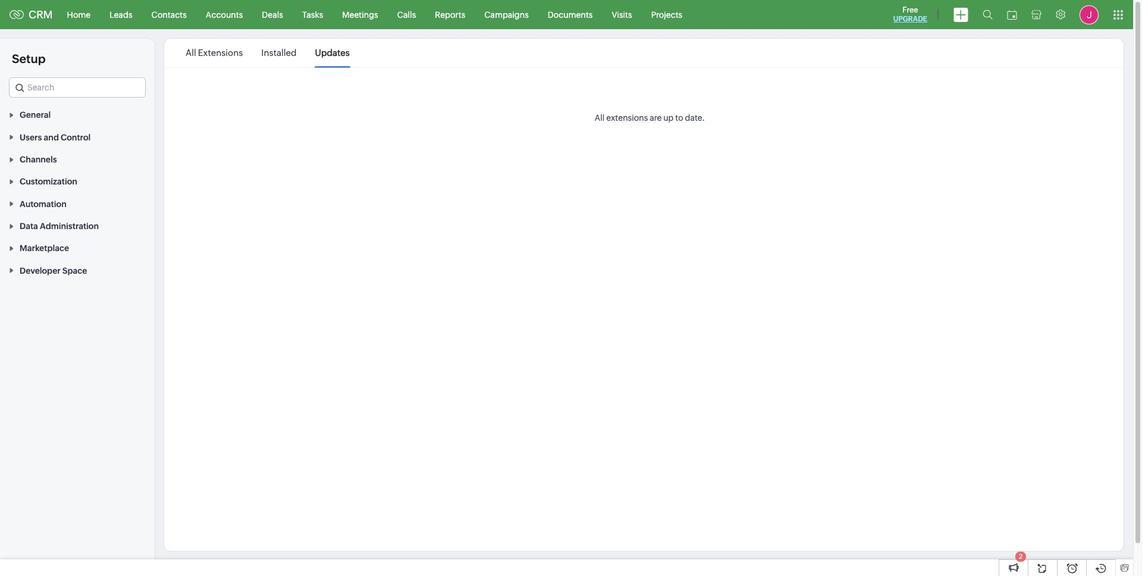 Task type: describe. For each thing, give the bounding box(es) containing it.
developer space button
[[0, 259, 155, 281]]

leads
[[110, 10, 132, 19]]

extensions
[[198, 48, 243, 58]]

accounts
[[206, 10, 243, 19]]

create menu element
[[947, 0, 976, 29]]

to
[[676, 113, 684, 123]]

free upgrade
[[894, 5, 928, 23]]

Search text field
[[10, 78, 145, 97]]

contacts link
[[142, 0, 196, 29]]

setup
[[12, 52, 46, 65]]

projects
[[651, 10, 683, 19]]

all for all extensions
[[186, 48, 196, 58]]

are
[[650, 113, 662, 123]]

contacts
[[152, 10, 187, 19]]

users
[[20, 133, 42, 142]]

all for all extensions are up to date.
[[595, 113, 605, 123]]

developer
[[20, 266, 61, 275]]

campaigns
[[485, 10, 529, 19]]

users and control
[[20, 133, 91, 142]]

reports link
[[426, 0, 475, 29]]

all extensions link
[[186, 39, 243, 67]]

extensions
[[607, 113, 648, 123]]

calls link
[[388, 0, 426, 29]]

2
[[1019, 553, 1023, 560]]

administration
[[40, 221, 99, 231]]

space
[[62, 266, 87, 275]]

tasks link
[[293, 0, 333, 29]]

meetings link
[[333, 0, 388, 29]]

upgrade
[[894, 15, 928, 23]]

tasks
[[302, 10, 323, 19]]

create menu image
[[954, 7, 969, 22]]

leads link
[[100, 0, 142, 29]]

crm
[[29, 8, 53, 21]]

profile image
[[1080, 5, 1099, 24]]

control
[[61, 133, 91, 142]]



Task type: locate. For each thing, give the bounding box(es) containing it.
all
[[186, 48, 196, 58], [595, 113, 605, 123]]

visits
[[612, 10, 632, 19]]

date.
[[685, 113, 705, 123]]

0 vertical spatial all
[[186, 48, 196, 58]]

documents
[[548, 10, 593, 19]]

up
[[664, 113, 674, 123]]

free
[[903, 5, 919, 14]]

1 vertical spatial all
[[595, 113, 605, 123]]

channels button
[[0, 148, 155, 170]]

automation button
[[0, 192, 155, 215]]

automation
[[20, 199, 67, 209]]

marketplace button
[[0, 237, 155, 259]]

deals
[[262, 10, 283, 19]]

0 horizontal spatial all
[[186, 48, 196, 58]]

search image
[[983, 10, 993, 20]]

None field
[[9, 77, 146, 98]]

calls
[[397, 10, 416, 19]]

meetings
[[342, 10, 378, 19]]

data
[[20, 221, 38, 231]]

marketplace
[[20, 244, 69, 253]]

documents link
[[539, 0, 603, 29]]

1 horizontal spatial all
[[595, 113, 605, 123]]

visits link
[[603, 0, 642, 29]]

installed link
[[261, 39, 297, 67]]

users and control button
[[0, 126, 155, 148]]

all left extensions
[[186, 48, 196, 58]]

crm link
[[10, 8, 53, 21]]

home
[[67, 10, 91, 19]]

home link
[[57, 0, 100, 29]]

data administration button
[[0, 215, 155, 237]]

general
[[20, 110, 51, 120]]

customization
[[20, 177, 77, 187]]

reports
[[435, 10, 466, 19]]

all left extensions on the right top of the page
[[595, 113, 605, 123]]

general button
[[0, 104, 155, 126]]

channels
[[20, 155, 57, 164]]

and
[[44, 133, 59, 142]]

installed
[[261, 48, 297, 58]]

profile element
[[1073, 0, 1106, 29]]

updates
[[315, 48, 350, 58]]

calendar image
[[1008, 10, 1018, 19]]

all extensions are up to date.
[[595, 113, 705, 123]]

data administration
[[20, 221, 99, 231]]

campaigns link
[[475, 0, 539, 29]]

projects link
[[642, 0, 692, 29]]

customization button
[[0, 170, 155, 192]]

all extensions
[[186, 48, 243, 58]]

accounts link
[[196, 0, 253, 29]]

updates link
[[315, 39, 350, 67]]

deals link
[[253, 0, 293, 29]]

developer space
[[20, 266, 87, 275]]

search element
[[976, 0, 1000, 29]]



Task type: vqa. For each thing, say whether or not it's contained in the screenshot.
logo
no



